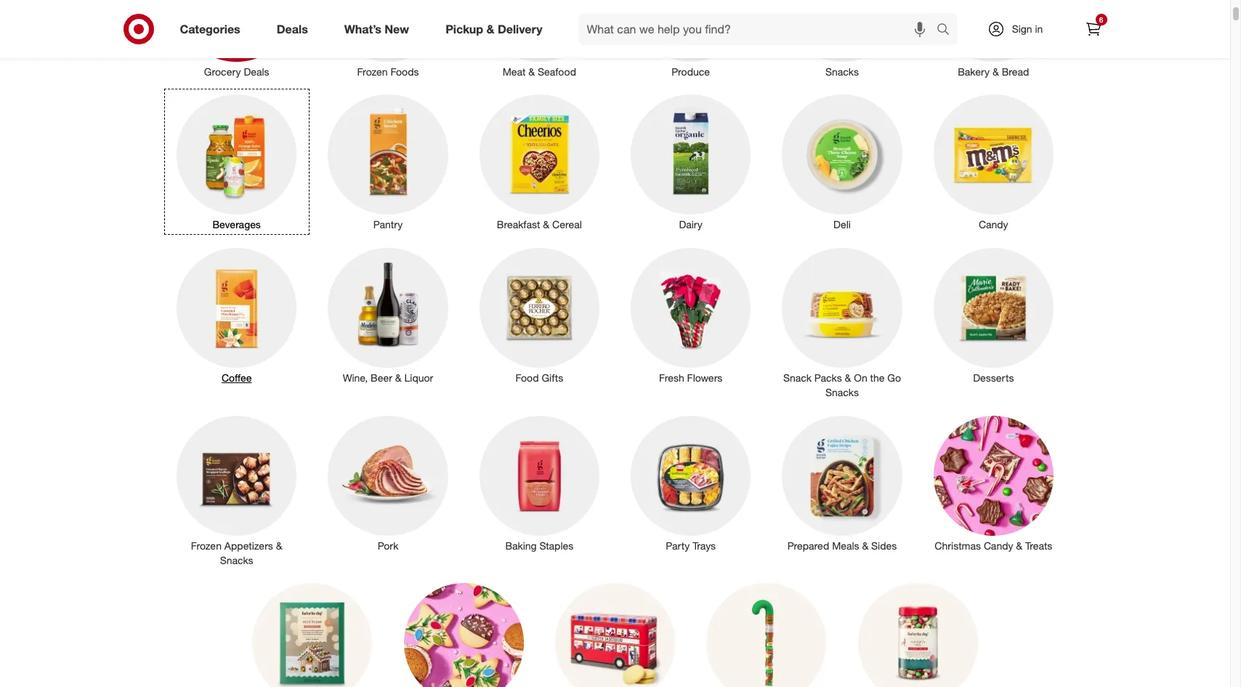Task type: describe. For each thing, give the bounding box(es) containing it.
grocery
[[204, 65, 241, 77]]

& inside christmas candy & treats link
[[1017, 539, 1023, 552]]

& inside 'frozen appetizers & snacks'
[[276, 539, 282, 552]]

deals link
[[264, 13, 326, 45]]

produce link
[[621, 0, 761, 79]]

meat & seafood link
[[470, 0, 610, 79]]

in
[[1036, 23, 1044, 35]]

& inside pickup & delivery 'link'
[[487, 22, 495, 36]]

categories
[[180, 22, 240, 36]]

what's
[[344, 22, 382, 36]]

dairy
[[679, 218, 703, 231]]

coffee link
[[167, 245, 307, 385]]

snack packs & on the go snacks link
[[773, 245, 912, 400]]

bread
[[1002, 65, 1030, 77]]

flowers
[[687, 371, 723, 384]]

sides
[[872, 539, 897, 552]]

foods
[[391, 65, 419, 77]]

& inside bakery & bread link
[[993, 65, 999, 77]]

pickup
[[446, 22, 484, 36]]

bakery
[[958, 65, 990, 77]]

desserts
[[974, 371, 1014, 384]]

frozen appetizers & snacks link
[[167, 413, 307, 568]]

snack packs & on the go snacks
[[784, 371, 902, 398]]

& inside meat & seafood link
[[529, 65, 535, 77]]

pickup & delivery link
[[433, 13, 561, 45]]

0 vertical spatial candy
[[979, 218, 1009, 231]]

pork
[[378, 539, 399, 552]]

fresh flowers link
[[621, 245, 761, 385]]

deli link
[[773, 92, 912, 232]]

pork link
[[318, 413, 458, 553]]

bakery & bread
[[958, 65, 1030, 77]]

treats
[[1026, 539, 1053, 552]]

party
[[666, 539, 690, 552]]

frozen foods link
[[318, 0, 458, 79]]

dairy link
[[621, 92, 761, 232]]

6
[[1100, 15, 1104, 24]]

breakfast & cereal
[[497, 218, 582, 231]]

staples
[[540, 539, 574, 552]]

coffee
[[222, 371, 252, 384]]

what's new link
[[332, 13, 428, 45]]

snack
[[784, 371, 812, 384]]

desserts link
[[924, 245, 1064, 385]]

prepared meals & sides
[[788, 539, 897, 552]]

pickup & delivery
[[446, 22, 543, 36]]

appetizers
[[225, 539, 273, 552]]

delivery
[[498, 22, 543, 36]]

fresh
[[659, 371, 685, 384]]

food gifts
[[516, 371, 564, 384]]

categories link
[[168, 13, 259, 45]]

beer
[[371, 371, 393, 384]]

liquor
[[405, 371, 433, 384]]

prepared meals & sides link
[[773, 413, 912, 553]]

meat
[[503, 65, 526, 77]]

frozen for frozen foods
[[357, 65, 388, 77]]



Task type: locate. For each thing, give the bounding box(es) containing it.
fresh flowers
[[659, 371, 723, 384]]

on
[[854, 371, 868, 384]]

wine, beer & liquor
[[343, 371, 433, 384]]

snacks inside "link"
[[826, 65, 859, 77]]

wine,
[[343, 371, 368, 384]]

prepared
[[788, 539, 830, 552]]

deals right grocery
[[244, 65, 269, 77]]

& inside breakfast & cereal link
[[543, 218, 550, 231]]

seafood
[[538, 65, 576, 77]]

packs
[[815, 371, 842, 384]]

& left bread
[[993, 65, 999, 77]]

meat & seafood
[[503, 65, 576, 77]]

deli
[[834, 218, 851, 231]]

& right meat
[[529, 65, 535, 77]]

1 horizontal spatial frozen
[[357, 65, 388, 77]]

food gifts link
[[470, 245, 610, 385]]

0 vertical spatial deals
[[277, 22, 308, 36]]

candy link
[[924, 92, 1064, 232]]

produce
[[672, 65, 710, 77]]

&
[[487, 22, 495, 36], [529, 65, 535, 77], [993, 65, 999, 77], [543, 218, 550, 231], [395, 371, 402, 384], [845, 371, 852, 384], [276, 539, 282, 552], [862, 539, 869, 552], [1017, 539, 1023, 552]]

christmas
[[935, 539, 981, 552]]

party trays link
[[621, 413, 761, 553]]

snacks inside 'frozen appetizers & snacks'
[[220, 554, 253, 566]]

grocery deals link
[[167, 0, 307, 79]]

& right beer
[[395, 371, 402, 384]]

deals
[[277, 22, 308, 36], [244, 65, 269, 77]]

2 vertical spatial snacks
[[220, 554, 253, 566]]

pantry link
[[318, 92, 458, 232]]

trays
[[693, 539, 716, 552]]

beverages link
[[167, 92, 307, 232]]

beverages
[[213, 218, 261, 231]]

sign
[[1012, 23, 1033, 35]]

& left treats
[[1017, 539, 1023, 552]]

frozen left the foods
[[357, 65, 388, 77]]

snacks inside the snack packs & on the go snacks
[[826, 386, 859, 398]]

& inside wine, beer & liquor link
[[395, 371, 402, 384]]

& left cereal
[[543, 218, 550, 231]]

go
[[888, 371, 902, 384]]

frozen foods
[[357, 65, 419, 77]]

wine, beer & liquor link
[[318, 245, 458, 385]]

deals left "what's"
[[277, 22, 308, 36]]

what's new
[[344, 22, 409, 36]]

breakfast
[[497, 218, 540, 231]]

frozen appetizers & snacks
[[191, 539, 282, 566]]

& left on
[[845, 371, 852, 384]]

baking staples
[[506, 539, 574, 552]]

snacks link
[[773, 0, 912, 79]]

the
[[871, 371, 885, 384]]

1 vertical spatial frozen
[[191, 539, 222, 552]]

pantry
[[373, 218, 403, 231]]

gifts
[[542, 371, 564, 384]]

1 horizontal spatial deals
[[277, 22, 308, 36]]

6 link
[[1078, 13, 1110, 45]]

sign in
[[1012, 23, 1044, 35]]

search button
[[930, 13, 965, 48]]

frozen inside 'frozen appetizers & snacks'
[[191, 539, 222, 552]]

& inside the snack packs & on the go snacks
[[845, 371, 852, 384]]

1 vertical spatial snacks
[[826, 386, 859, 398]]

search
[[930, 23, 965, 37]]

meals
[[833, 539, 860, 552]]

food
[[516, 371, 539, 384]]

breakfast & cereal link
[[470, 92, 610, 232]]

1 vertical spatial deals
[[244, 65, 269, 77]]

candy
[[979, 218, 1009, 231], [984, 539, 1014, 552]]

new
[[385, 22, 409, 36]]

christmas candy & treats link
[[924, 413, 1064, 553]]

bakery & bread link
[[924, 0, 1064, 79]]

0 horizontal spatial frozen
[[191, 539, 222, 552]]

& right appetizers
[[276, 539, 282, 552]]

1 vertical spatial candy
[[984, 539, 1014, 552]]

0 vertical spatial snacks
[[826, 65, 859, 77]]

grocery deals
[[204, 65, 269, 77]]

& inside prepared meals & sides link
[[862, 539, 869, 552]]

snacks
[[826, 65, 859, 77], [826, 386, 859, 398], [220, 554, 253, 566]]

0 vertical spatial frozen
[[357, 65, 388, 77]]

christmas candy & treats
[[935, 539, 1053, 552]]

sign in link
[[975, 13, 1066, 45]]

baking
[[506, 539, 537, 552]]

baking staples link
[[470, 413, 610, 553]]

party trays
[[666, 539, 716, 552]]

0 horizontal spatial deals
[[244, 65, 269, 77]]

cereal
[[553, 218, 582, 231]]

frozen
[[357, 65, 388, 77], [191, 539, 222, 552]]

frozen left appetizers
[[191, 539, 222, 552]]

& left sides
[[862, 539, 869, 552]]

What can we help you find? suggestions appear below search field
[[578, 13, 940, 45]]

frozen for frozen appetizers & snacks
[[191, 539, 222, 552]]

& right "pickup"
[[487, 22, 495, 36]]



Task type: vqa. For each thing, say whether or not it's contained in the screenshot.
'Wine,'
yes



